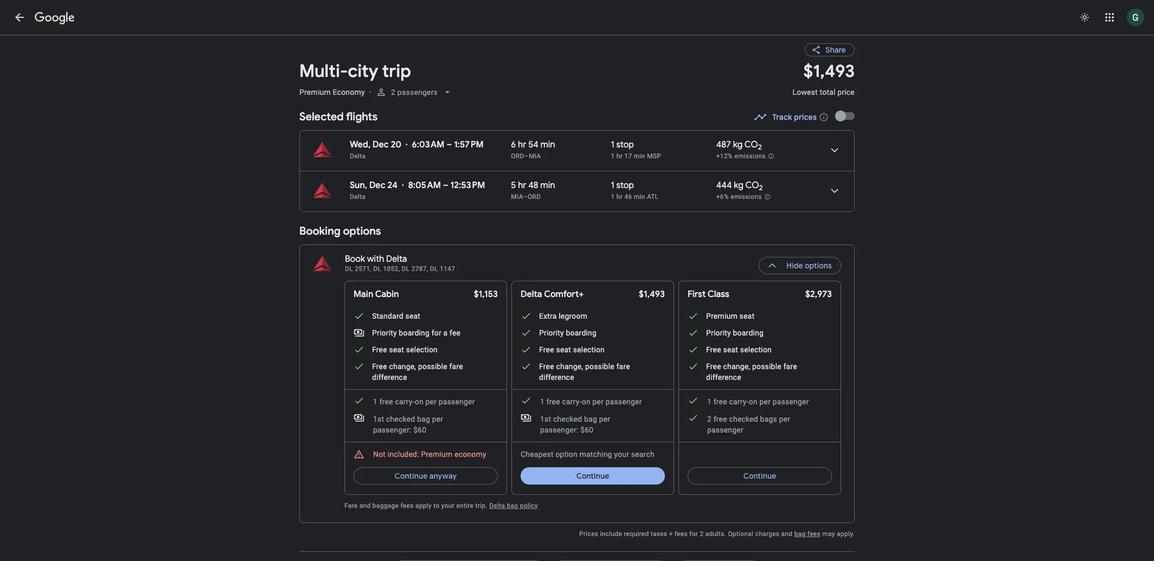 Task type: locate. For each thing, give the bounding box(es) containing it.
possible
[[418, 363, 448, 371], [586, 363, 615, 371], [753, 363, 782, 371]]

6 hr 54 min ord – mia
[[511, 139, 556, 160]]

first checked bag costs 60 us dollars per passenger element for main cabin
[[354, 413, 481, 436]]

free left bags
[[714, 415, 728, 424]]

8:05 am
[[408, 180, 441, 191]]

flight on wednesday, december 20. leaves o'hare international airport at 6:03 am on wednesday, december 20 and arrives at miami international airport at 1:57 pm on wednesday, december 20. element
[[350, 139, 484, 150]]

1 horizontal spatial $60
[[581, 426, 594, 435]]

free change, possible fare difference
[[372, 363, 463, 382], [539, 363, 631, 382], [707, 363, 798, 382]]

3 checked from the left
[[730, 415, 759, 424]]

passenger: up option
[[541, 426, 579, 435]]

continue button down matching
[[521, 464, 665, 490]]

boarding for delta comfort+
[[566, 329, 597, 338]]

selection for comfort+
[[574, 346, 605, 354]]

$60 for delta comfort+
[[581, 426, 594, 435]]

2 possible from the left
[[586, 363, 615, 371]]

0 vertical spatial 1 stop flight. element
[[611, 139, 634, 152]]

1 horizontal spatial 1st
[[541, 415, 552, 424]]

0 horizontal spatial options
[[343, 225, 381, 238]]

2 priority from the left
[[539, 329, 564, 338]]

main cabin
[[354, 289, 399, 300]]

Departure time: 6:03 AM. text field
[[412, 139, 445, 150]]

flights
[[346, 110, 378, 124]]

2 priority boarding from the left
[[707, 329, 764, 338]]

3 fare from the left
[[784, 363, 798, 371]]

dl down with
[[374, 265, 382, 273]]

$60 up 'cheapest option matching your search'
[[581, 426, 594, 435]]

free up not on the bottom left of page
[[380, 398, 393, 407]]

5 hr 48 min mia – ord
[[511, 180, 555, 201]]

0 vertical spatial ord
[[511, 153, 525, 160]]

0 horizontal spatial continue
[[395, 472, 428, 481]]

1 free seat selection from the left
[[372, 346, 438, 354]]

2 change, from the left
[[557, 363, 584, 371]]

2 stop from the top
[[617, 180, 634, 191]]

2 1st checked bag per passenger: from the left
[[541, 415, 611, 435]]

boarding down the 'premium seat'
[[734, 329, 764, 338]]

checked up included:
[[386, 415, 415, 424]]

– down total duration 5 hr 48 min. element
[[524, 193, 528, 201]]

2 horizontal spatial free seat selection
[[707, 346, 772, 354]]

a
[[444, 329, 448, 338]]

3 continue from the left
[[744, 472, 777, 481]]

$60
[[414, 426, 427, 435], [581, 426, 594, 435]]

$1,493 left first
[[639, 289, 665, 300]]

boarding down the standard seat
[[399, 329, 430, 338]]

1 horizontal spatial continue
[[577, 472, 610, 481]]

0 vertical spatial premium
[[300, 88, 331, 97]]

2 free change, possible fare difference from the left
[[539, 363, 631, 382]]

 image inside "main content"
[[369, 88, 372, 97]]

1st checked bag per passenger: up option
[[541, 415, 611, 435]]

priority down extra on the left
[[539, 329, 564, 338]]

0 vertical spatial for
[[432, 329, 442, 338]]

1 continue from the left
[[395, 472, 428, 481]]

Multi-city trip text field
[[300, 60, 780, 82]]

1 horizontal spatial carry-
[[563, 398, 582, 407]]

ord down the '6'
[[511, 153, 525, 160]]

checked up option
[[554, 415, 583, 424]]

0 horizontal spatial difference
[[372, 373, 407, 382]]

2 inside 444 kg co 2
[[760, 184, 763, 193]]

48
[[529, 180, 539, 191]]

change, down priority boarding for a fee
[[389, 363, 416, 371]]

$1,493 up total
[[804, 60, 855, 82]]

1 horizontal spatial 1 free carry-on per passenger
[[541, 398, 642, 407]]

ord
[[511, 153, 525, 160], [528, 193, 541, 201]]

free inside the 2 free checked bags per passenger
[[714, 415, 728, 424]]

1 1st from the left
[[373, 415, 384, 424]]

2 free checked bags per passenger
[[708, 415, 791, 435]]

wed, dec 20
[[350, 139, 402, 150]]

bag fees button
[[795, 531, 821, 538]]

fare
[[345, 503, 358, 510]]

4 dl from the left
[[430, 265, 438, 273]]

mia down "5"
[[511, 193, 524, 201]]

2 inside 487 kg co 2
[[759, 143, 763, 152]]

stop up 46
[[617, 180, 634, 191]]

1 free carry-on per passenger up bags
[[708, 398, 810, 407]]

free
[[380, 398, 393, 407], [547, 398, 561, 407], [714, 398, 728, 407], [714, 415, 728, 424]]

2 horizontal spatial premium
[[707, 312, 738, 321]]

fees left apply
[[401, 503, 414, 510]]

list containing wed, dec 20
[[300, 131, 855, 212]]

1 checked from the left
[[386, 415, 415, 424]]

2 horizontal spatial on
[[749, 398, 758, 407]]

1st checked bag per passenger: up included:
[[373, 415, 444, 435]]

on for cabin
[[415, 398, 424, 407]]

bag left may
[[795, 531, 806, 538]]

bag left "policy"
[[507, 503, 519, 510]]

1 1st checked bag per passenger: from the left
[[373, 415, 444, 435]]

min inside "1 stop 1 hr 17 min msp"
[[634, 153, 646, 160]]

0 horizontal spatial selection
[[406, 346, 438, 354]]

3 selection from the left
[[741, 346, 772, 354]]

0 horizontal spatial 1st
[[373, 415, 384, 424]]

0 horizontal spatial free change, possible fare difference
[[372, 363, 463, 382]]

2 1 free carry-on per passenger from the left
[[541, 398, 642, 407]]

2 difference from the left
[[539, 373, 575, 382]]

2 carry- from the left
[[563, 398, 582, 407]]

options up the book
[[343, 225, 381, 238]]

1 vertical spatial mia
[[511, 193, 524, 201]]

1 selection from the left
[[406, 346, 438, 354]]

0 horizontal spatial possible
[[418, 363, 448, 371]]

2 horizontal spatial difference
[[707, 373, 742, 382]]

fare for $2,973
[[784, 363, 798, 371]]

co inside 444 kg co 2
[[746, 180, 760, 191]]

selection down priority boarding for a fee
[[406, 346, 438, 354]]

1147
[[440, 265, 455, 273]]

co up +6% emissions
[[746, 180, 760, 191]]

3 change, from the left
[[724, 363, 751, 371]]

0 horizontal spatial change,
[[389, 363, 416, 371]]

bag
[[417, 415, 430, 424], [585, 415, 598, 424], [507, 503, 519, 510], [795, 531, 806, 538]]

1 vertical spatial kg
[[735, 180, 744, 191]]

flight details. flight on sunday, december 24. leaves miami international airport at 8:05 am on sunday, december 24 and arrives at o'hare international airport at 12:53 pm on sunday, december 24. image
[[822, 178, 848, 204]]

min right the 48
[[541, 180, 555, 191]]

atl
[[647, 193, 659, 201]]

1 first checked bag costs 60 us dollars per passenger element from the left
[[354, 413, 481, 436]]

loading results progress bar
[[0, 35, 1155, 37]]

1 horizontal spatial first checked bag costs 60 us dollars per passenger element
[[521, 413, 648, 436]]

free change, possible fare difference for comfort+
[[539, 363, 631, 382]]

1 horizontal spatial 1st checked bag per passenger:
[[541, 415, 611, 435]]

passenger: for cabin
[[373, 426, 412, 435]]

delta up extra on the left
[[521, 289, 543, 300]]

0 horizontal spatial boarding
[[399, 329, 430, 338]]

3 1 free carry-on per passenger from the left
[[708, 398, 810, 407]]

1 vertical spatial premium
[[707, 312, 738, 321]]

1 free carry-on per passenger for delta comfort+
[[541, 398, 642, 407]]

2 horizontal spatial 1 free carry-on per passenger
[[708, 398, 810, 407]]

hr left 46
[[617, 193, 623, 201]]

–
[[447, 139, 452, 150], [525, 153, 529, 160], [443, 180, 449, 191], [524, 193, 528, 201]]

priority for cabin
[[372, 329, 397, 338]]

3 free change, possible fare difference from the left
[[707, 363, 798, 382]]

1 horizontal spatial ord
[[528, 193, 541, 201]]

seat
[[406, 312, 421, 321], [740, 312, 755, 321], [389, 346, 404, 354], [557, 346, 572, 354], [724, 346, 739, 354]]

1 vertical spatial stop
[[617, 180, 634, 191]]

flight on sunday, december 24. leaves miami international airport at 8:05 am on sunday, december 24 and arrives at o'hare international airport at 12:53 pm on sunday, december 24. element
[[350, 180, 485, 191]]

hr right the '6'
[[518, 139, 527, 150]]

main content
[[300, 35, 855, 539]]

0 vertical spatial dec
[[373, 139, 389, 150]]

carry- for delta comfort+
[[563, 398, 582, 407]]

your right to
[[442, 503, 455, 510]]

mia
[[529, 153, 541, 160], [511, 193, 524, 201]]

1st up cheapest
[[541, 415, 552, 424]]

1 horizontal spatial mia
[[529, 153, 541, 160]]

economy
[[333, 88, 365, 97]]

list
[[300, 131, 855, 212]]

premium down multi- on the left top of the page
[[300, 88, 331, 97]]

on up 'cheapest option matching your search'
[[582, 398, 591, 407]]

hr inside 5 hr 48 min mia – ord
[[518, 180, 527, 191]]

 image
[[369, 88, 372, 97]]

1 horizontal spatial checked
[[554, 415, 583, 424]]

share
[[826, 45, 847, 55]]

+6%
[[717, 193, 729, 201]]

list inside "main content"
[[300, 131, 855, 212]]

2 boarding from the left
[[566, 329, 597, 338]]

1 horizontal spatial selection
[[574, 346, 605, 354]]

continue anyway button
[[354, 464, 498, 490]]

2 horizontal spatial fare
[[784, 363, 798, 371]]

2 passenger: from the left
[[541, 426, 579, 435]]

2571,
[[355, 265, 372, 273]]

1 1 stop flight. element from the top
[[611, 139, 634, 152]]

stop inside "1 stop 1 hr 17 min msp"
[[617, 139, 634, 150]]

free seat selection for delta comfort+
[[539, 346, 605, 354]]

0 horizontal spatial continue button
[[521, 464, 665, 490]]

Arrival time: 1:57 PM. text field
[[454, 139, 484, 150]]

1 vertical spatial options
[[805, 261, 833, 271]]

main content containing multi-city trip
[[300, 35, 855, 539]]

per
[[426, 398, 437, 407], [593, 398, 604, 407], [760, 398, 771, 407], [432, 415, 444, 424], [600, 415, 611, 424], [780, 415, 791, 424]]

0 horizontal spatial premium
[[300, 88, 331, 97]]

3 carry- from the left
[[730, 398, 749, 407]]

1 continue button from the left
[[521, 464, 665, 490]]

2 1 stop flight. element from the top
[[611, 180, 634, 193]]

2 horizontal spatial possible
[[753, 363, 782, 371]]

kg inside 487 kg co 2
[[734, 139, 743, 150]]

priority boarding for delta comfort+
[[539, 329, 597, 338]]

taxes
[[651, 531, 668, 538]]

options for booking options
[[343, 225, 381, 238]]

main
[[354, 289, 374, 300]]

1 on from the left
[[415, 398, 424, 407]]

1 passenger: from the left
[[373, 426, 412, 435]]

0 vertical spatial co
[[745, 139, 759, 150]]

$2,973
[[806, 289, 833, 300]]

fees left may
[[808, 531, 821, 538]]

1 possible from the left
[[418, 363, 448, 371]]

stop for 6 hr 54 min
[[617, 139, 634, 150]]

difference for class
[[707, 373, 742, 382]]

delta up dl 2571, dl 1052, dl 2787, dl 1147 text box
[[386, 254, 407, 265]]

continue down the 2 free checked bags per passenger on the bottom
[[744, 472, 777, 481]]

legroom
[[559, 312, 588, 321]]

0 horizontal spatial fare
[[450, 363, 463, 371]]

priority down the 'premium seat'
[[707, 329, 732, 338]]

0 vertical spatial stop
[[617, 139, 634, 150]]

bags
[[761, 415, 778, 424]]

hr inside "1 stop 1 hr 17 min msp"
[[617, 153, 623, 160]]

free up the 2 free checked bags per passenger on the bottom
[[714, 398, 728, 407]]

6
[[511, 139, 516, 150]]

2 on from the left
[[582, 398, 591, 407]]

1 stop 1 hr 46 min atl
[[611, 180, 659, 201]]

premium
[[300, 88, 331, 97], [707, 312, 738, 321], [421, 450, 453, 459]]

$1,493 inside $1,493 lowest total price
[[804, 60, 855, 82]]

1 stop from the top
[[617, 139, 634, 150]]

delta down wed,
[[350, 153, 366, 160]]

emissions for 487 kg co
[[735, 153, 766, 160]]

1 horizontal spatial change,
[[557, 363, 584, 371]]

0 vertical spatial your
[[615, 450, 630, 459]]

layover (1 of 1) is a 1 hr 17 min layover at minneapolis–saint paul international airport in minneapolis. element
[[611, 152, 711, 161]]

extra legroom
[[539, 312, 588, 321]]

free seat selection for first class
[[707, 346, 772, 354]]

2 vertical spatial premium
[[421, 450, 453, 459]]

and right 'fare'
[[360, 503, 371, 510]]

first checked bag costs 60 us dollars per passenger element up not included: premium economy
[[354, 413, 481, 436]]

change, down legroom
[[557, 363, 584, 371]]

2 horizontal spatial carry-
[[730, 398, 749, 407]]

2 1st from the left
[[541, 415, 552, 424]]

continue down included:
[[395, 472, 428, 481]]

$60 for main cabin
[[414, 426, 427, 435]]

1 free carry-on per passenger up 'cheapest option matching your search'
[[541, 398, 642, 407]]

carry- up option
[[563, 398, 582, 407]]

stop inside the 1 stop 1 hr 46 min atl
[[617, 180, 634, 191]]

mia inside 6 hr 54 min ord – mia
[[529, 153, 541, 160]]

continue anyway
[[395, 472, 457, 481]]

1 dl from the left
[[345, 265, 353, 273]]

free seat selection down legroom
[[539, 346, 605, 354]]

dl
[[345, 265, 353, 273], [374, 265, 382, 273], [402, 265, 410, 273], [430, 265, 438, 273]]

free seat selection down priority boarding for a fee
[[372, 346, 438, 354]]

3 boarding from the left
[[734, 329, 764, 338]]

1 vertical spatial $1,493
[[639, 289, 665, 300]]

change,
[[389, 363, 416, 371], [557, 363, 584, 371], [724, 363, 751, 371]]

0 horizontal spatial checked
[[386, 415, 415, 424]]

fees right + on the bottom of page
[[675, 531, 688, 538]]

continue down matching
[[577, 472, 610, 481]]

on up the 2 free checked bags per passenger on the bottom
[[749, 398, 758, 407]]

priority for class
[[707, 329, 732, 338]]

bag up 'cheapest option matching your search'
[[585, 415, 598, 424]]

passenger
[[439, 398, 475, 407], [606, 398, 642, 407], [773, 398, 810, 407], [708, 426, 744, 435]]

1 vertical spatial your
[[442, 503, 455, 510]]

track
[[773, 112, 793, 122]]

2 horizontal spatial checked
[[730, 415, 759, 424]]

– right departure time: 8:05 am. 'text field'
[[443, 180, 449, 191]]

0 horizontal spatial $60
[[414, 426, 427, 435]]

boarding for first class
[[734, 329, 764, 338]]

0 horizontal spatial 1 free carry-on per passenger
[[373, 398, 475, 407]]

checked for cabin
[[386, 415, 415, 424]]

passenger: up included:
[[373, 426, 412, 435]]

0 vertical spatial emissions
[[735, 153, 766, 160]]

1st up not on the bottom left of page
[[373, 415, 384, 424]]

charges
[[756, 531, 780, 538]]

2 horizontal spatial selection
[[741, 346, 772, 354]]

to
[[434, 503, 440, 510]]

1 priority boarding from the left
[[539, 329, 597, 338]]

1 fare from the left
[[450, 363, 463, 371]]

1052,
[[383, 265, 400, 273]]

2 continue button from the left
[[688, 464, 833, 490]]

None text field
[[793, 60, 855, 106]]

1 stop flight. element up 46
[[611, 180, 634, 193]]

priority boarding down extra legroom
[[539, 329, 597, 338]]

hr
[[518, 139, 527, 150], [617, 153, 623, 160], [518, 180, 527, 191], [617, 193, 623, 201]]

1 change, from the left
[[389, 363, 416, 371]]

kg inside 444 kg co 2
[[735, 180, 744, 191]]

1 stop flight. element for 5 hr 48 min
[[611, 180, 634, 193]]

1 horizontal spatial priority boarding
[[707, 329, 764, 338]]

co up +12% emissions
[[745, 139, 759, 150]]

co inside 487 kg co 2
[[745, 139, 759, 150]]

– inside 6 hr 54 min ord – mia
[[525, 153, 529, 160]]

wed,
[[350, 139, 371, 150]]

0 horizontal spatial mia
[[511, 193, 524, 201]]

1 horizontal spatial and
[[782, 531, 793, 538]]

– down 54
[[525, 153, 529, 160]]

first checked bag costs 60 us dollars per passenger element
[[354, 413, 481, 436], [521, 413, 648, 436]]

your
[[615, 450, 630, 459], [442, 503, 455, 510]]

emissions
[[735, 153, 766, 160], [731, 193, 762, 201]]

your left search
[[615, 450, 630, 459]]

stop up 17
[[617, 139, 634, 150]]

3 on from the left
[[749, 398, 758, 407]]

0 horizontal spatial on
[[415, 398, 424, 407]]

delta
[[350, 153, 366, 160], [350, 193, 366, 201], [386, 254, 407, 265], [521, 289, 543, 300], [490, 503, 505, 510]]

1 horizontal spatial free change, possible fare difference
[[539, 363, 631, 382]]

1 vertical spatial co
[[746, 180, 760, 191]]

delta down sun,
[[350, 193, 366, 201]]

selection for class
[[741, 346, 772, 354]]

2 $60 from the left
[[581, 426, 594, 435]]

premium economy
[[300, 88, 365, 97]]

0 horizontal spatial priority
[[372, 329, 397, 338]]

2 free seat selection from the left
[[539, 346, 605, 354]]

1 free change, possible fare difference from the left
[[372, 363, 463, 382]]

continue
[[395, 472, 428, 481], [577, 472, 610, 481], [744, 472, 777, 481]]

difference for comfort+
[[539, 373, 575, 382]]

1 up cheapest
[[541, 398, 545, 407]]

change appearance image
[[1072, 4, 1099, 30]]

0 vertical spatial $1,493
[[804, 60, 855, 82]]

1 vertical spatial dec
[[370, 180, 386, 191]]

priority down the standard
[[372, 329, 397, 338]]

1 horizontal spatial free seat selection
[[539, 346, 605, 354]]

1 horizontal spatial boarding
[[566, 329, 597, 338]]

$60 up not included: premium economy
[[414, 426, 427, 435]]

2 continue from the left
[[577, 472, 610, 481]]

2 horizontal spatial free change, possible fare difference
[[707, 363, 798, 382]]

2 horizontal spatial continue
[[744, 472, 777, 481]]

selection down legroom
[[574, 346, 605, 354]]

prices
[[580, 531, 599, 538]]

1 horizontal spatial passenger:
[[541, 426, 579, 435]]

1 $60 from the left
[[414, 426, 427, 435]]

dec left 24
[[370, 180, 386, 191]]

hide
[[787, 261, 804, 271]]

free up option
[[547, 398, 561, 407]]

0 horizontal spatial 1st checked bag per passenger:
[[373, 415, 444, 435]]

1 stop flight. element
[[611, 139, 634, 152], [611, 180, 634, 193]]

1st for cabin
[[373, 415, 384, 424]]

min right 17
[[634, 153, 646, 160]]

premium seat
[[707, 312, 755, 321]]

0 horizontal spatial free seat selection
[[372, 346, 438, 354]]

20
[[391, 139, 402, 150]]

emissions down 487 kg co 2
[[735, 153, 766, 160]]

0 horizontal spatial passenger:
[[373, 426, 412, 435]]

free seat selection down the 'premium seat'
[[707, 346, 772, 354]]

2 inside popup button
[[391, 88, 395, 97]]

3 possible from the left
[[753, 363, 782, 371]]

1:57 pm
[[454, 139, 484, 150]]

8:05 am – 12:53 pm
[[408, 180, 485, 191]]

ord down the 48
[[528, 193, 541, 201]]

1 horizontal spatial $1,493
[[804, 60, 855, 82]]

passenger for $1,153
[[439, 398, 475, 407]]

1 boarding from the left
[[399, 329, 430, 338]]

selection down the 'premium seat'
[[741, 346, 772, 354]]

0 horizontal spatial your
[[442, 503, 455, 510]]

min
[[541, 139, 556, 150], [634, 153, 646, 160], [541, 180, 555, 191], [634, 193, 646, 201]]

on up not included: premium economy
[[415, 398, 424, 407]]

total
[[820, 88, 836, 97]]

hr right "5"
[[518, 180, 527, 191]]

2 first checked bag costs 60 us dollars per passenger element from the left
[[521, 413, 648, 436]]

premium up the anyway
[[421, 450, 453, 459]]

comfort+
[[544, 289, 584, 300]]

min right 54
[[541, 139, 556, 150]]

2 selection from the left
[[574, 346, 605, 354]]

1493 us dollars element
[[804, 60, 855, 82]]

dl right 1052,
[[402, 265, 410, 273]]

1 difference from the left
[[372, 373, 407, 382]]

hr left 17
[[617, 153, 623, 160]]

487
[[717, 139, 732, 150]]

fare for $1,493
[[617, 363, 631, 371]]

1 free carry-on per passenger up not included: premium economy
[[373, 398, 475, 407]]

1 horizontal spatial continue button
[[688, 464, 833, 490]]

3 priority from the left
[[707, 329, 732, 338]]

selected
[[300, 110, 344, 124]]

1 horizontal spatial fare
[[617, 363, 631, 371]]

checked inside the 2 free checked bags per passenger
[[730, 415, 759, 424]]

1 horizontal spatial options
[[805, 261, 833, 271]]

3 difference from the left
[[707, 373, 742, 382]]

options right hide
[[805, 261, 833, 271]]

change, for delta comfort+
[[557, 363, 584, 371]]

continue button down the 2 free checked bags per passenger on the bottom
[[688, 464, 833, 490]]

kg up +6% emissions
[[735, 180, 744, 191]]

0 horizontal spatial carry-
[[395, 398, 415, 407]]

premium down class
[[707, 312, 738, 321]]

1 horizontal spatial on
[[582, 398, 591, 407]]

options
[[343, 225, 381, 238], [805, 261, 833, 271]]

cheapest option matching your search
[[521, 450, 655, 459]]

1 1 free carry-on per passenger from the left
[[373, 398, 475, 407]]

2 checked from the left
[[554, 415, 583, 424]]

checked
[[386, 415, 415, 424], [554, 415, 583, 424], [730, 415, 759, 424]]

for left adults.
[[690, 531, 699, 538]]

0 horizontal spatial $1,493
[[639, 289, 665, 300]]

1 horizontal spatial for
[[690, 531, 699, 538]]

carry-
[[395, 398, 415, 407], [563, 398, 582, 407], [730, 398, 749, 407]]

kg up +12% emissions
[[734, 139, 743, 150]]

options inside dropdown button
[[805, 261, 833, 271]]

stop for 5 hr 48 min
[[617, 180, 634, 191]]

first checked bag costs 60 us dollars per passenger element for delta comfort+
[[521, 413, 648, 436]]

0 horizontal spatial ord
[[511, 153, 525, 160]]

standard seat
[[372, 312, 421, 321]]

1 vertical spatial emissions
[[731, 193, 762, 201]]

0 horizontal spatial priority boarding
[[539, 329, 597, 338]]

1
[[611, 139, 615, 150], [611, 153, 615, 160], [611, 180, 615, 191], [611, 193, 615, 201], [373, 398, 378, 407], [541, 398, 545, 407], [708, 398, 712, 407]]

2 horizontal spatial change,
[[724, 363, 751, 371]]

optional
[[728, 531, 754, 538]]

1 horizontal spatial possible
[[586, 363, 615, 371]]

3 free seat selection from the left
[[707, 346, 772, 354]]

dl left 1147
[[430, 265, 438, 273]]

1st checked bag per passenger:
[[373, 415, 444, 435], [541, 415, 611, 435]]

0 vertical spatial mia
[[529, 153, 541, 160]]

1 priority from the left
[[372, 329, 397, 338]]

1 vertical spatial for
[[690, 531, 699, 538]]

1 vertical spatial 1 stop flight. element
[[611, 180, 634, 193]]

0 horizontal spatial for
[[432, 329, 442, 338]]

1 carry- from the left
[[395, 398, 415, 407]]

priority boarding for a fee
[[372, 329, 461, 338]]

on for comfort+
[[582, 398, 591, 407]]

2 fare from the left
[[617, 363, 631, 371]]

2 horizontal spatial priority
[[707, 329, 732, 338]]

trip
[[383, 60, 411, 82]]

priority boarding down the 'premium seat'
[[707, 329, 764, 338]]

17
[[625, 153, 633, 160]]

priority boarding
[[539, 329, 597, 338], [707, 329, 764, 338]]

may
[[823, 531, 836, 538]]

on
[[415, 398, 424, 407], [582, 398, 591, 407], [749, 398, 758, 407]]

dl down the book
[[345, 265, 353, 273]]

ord inside 6 hr 54 min ord – mia
[[511, 153, 525, 160]]

1 horizontal spatial difference
[[539, 373, 575, 382]]

0 vertical spatial kg
[[734, 139, 743, 150]]

dec left 20 on the left top of page
[[373, 139, 389, 150]]

1 stop flight. element up 17
[[611, 139, 634, 152]]

min inside 5 hr 48 min mia – ord
[[541, 180, 555, 191]]

0 horizontal spatial first checked bag costs 60 us dollars per passenger element
[[354, 413, 481, 436]]

2 inside the 2 free checked bags per passenger
[[708, 415, 712, 424]]

change, for main cabin
[[389, 363, 416, 371]]

kg
[[734, 139, 743, 150], [735, 180, 744, 191]]

1 down "1 stop 1 hr 17 min msp"
[[611, 180, 615, 191]]

0 vertical spatial options
[[343, 225, 381, 238]]

2 horizontal spatial boarding
[[734, 329, 764, 338]]

+6% emissions
[[717, 193, 762, 201]]

for left the a
[[432, 329, 442, 338]]



Task type: vqa. For each thing, say whether or not it's contained in the screenshot.
tracked prices region
no



Task type: describe. For each thing, give the bounding box(es) containing it.
difference for cabin
[[372, 373, 407, 382]]

passenger for $2,973
[[773, 398, 810, 407]]

free seat selection for main cabin
[[372, 346, 438, 354]]

on for class
[[749, 398, 758, 407]]

Arrival time: 12:53 PM. text field
[[451, 180, 485, 191]]

1st for comfort+
[[541, 415, 552, 424]]

1 left 46
[[611, 193, 615, 201]]

apply.
[[837, 531, 855, 538]]

0 horizontal spatial fees
[[401, 503, 414, 510]]

selection for cabin
[[406, 346, 438, 354]]

learn more about tracked prices image
[[820, 112, 829, 122]]

checked for comfort+
[[554, 415, 583, 424]]

free change, possible fare difference for class
[[707, 363, 798, 382]]

delta comfort+
[[521, 289, 584, 300]]

passenger: for comfort+
[[541, 426, 579, 435]]

fee
[[450, 329, 461, 338]]

continue inside button
[[395, 472, 428, 481]]

change, for first class
[[724, 363, 751, 371]]

sun,
[[350, 180, 368, 191]]

co for 444 kg co
[[746, 180, 760, 191]]

class
[[708, 289, 730, 300]]

– left "1:57 pm"
[[447, 139, 452, 150]]

kg for 444
[[735, 180, 744, 191]]

54
[[529, 139, 539, 150]]

1 stop 1 hr 17 min msp
[[611, 139, 662, 160]]

Departure time: 8:05 AM. text field
[[408, 180, 441, 191]]

mia inside 5 hr 48 min mia – ord
[[511, 193, 524, 201]]

city
[[348, 60, 378, 82]]

1 stop flight. element for 6 hr 54 min
[[611, 139, 634, 152]]

cheapest
[[521, 450, 554, 459]]

5
[[511, 180, 516, 191]]

total duration 5 hr 48 min. element
[[511, 180, 611, 193]]

1 horizontal spatial fees
[[675, 531, 688, 538]]

economy
[[455, 450, 487, 459]]

delta right trip.
[[490, 503, 505, 510]]

passenger for $1,493
[[606, 398, 642, 407]]

6:03 am
[[412, 139, 445, 150]]

1 free carry-on per passenger for first class
[[708, 398, 810, 407]]

sun, dec 24
[[350, 180, 398, 191]]

go back image
[[13, 11, 26, 24]]

487 kg co 2
[[717, 139, 763, 152]]

baggage
[[373, 503, 399, 510]]

ord inside 5 hr 48 min mia – ord
[[528, 193, 541, 201]]

multi-
[[300, 60, 348, 82]]

$1,493 lowest total price
[[793, 60, 855, 97]]

free for comfort+
[[547, 398, 561, 407]]

flight details. flight on wednesday, december 20. leaves o'hare international airport at 6:03 am on wednesday, december 20 and arrives at miami international airport at 1:57 pm on wednesday, december 20. image
[[822, 137, 848, 163]]

1 horizontal spatial your
[[615, 450, 630, 459]]

1 left 17
[[611, 153, 615, 160]]

seat for first class
[[724, 346, 739, 354]]

book with delta dl 2571, dl 1052, dl 2787, dl 1147
[[345, 254, 455, 273]]

multi-city trip
[[300, 60, 411, 82]]

selected flights
[[300, 110, 378, 124]]

dec for sun,
[[370, 180, 386, 191]]

required
[[624, 531, 649, 538]]

delta inside the book with delta dl 2571, dl 1052, dl 2787, dl 1147
[[386, 254, 407, 265]]

1 horizontal spatial premium
[[421, 450, 453, 459]]

possible for first class
[[753, 363, 782, 371]]

emissions for 444 kg co
[[731, 193, 762, 201]]

dec for wed,
[[373, 139, 389, 150]]

include
[[601, 531, 623, 538]]

extra
[[539, 312, 557, 321]]

24
[[388, 180, 398, 191]]

2 horizontal spatial fees
[[808, 531, 821, 538]]

2 dl from the left
[[374, 265, 382, 273]]

$1,493 for $1,493 lowest total price
[[804, 60, 855, 82]]

hide options button
[[759, 253, 842, 279]]

free for cabin
[[380, 398, 393, 407]]

share button
[[806, 43, 855, 56]]

Flight numbers DL 2571, DL 1052, DL 2787, DL 1147 text field
[[345, 265, 455, 273]]

hr inside the 1 stop 1 hr 46 min atl
[[617, 193, 623, 201]]

premium for premium seat
[[707, 312, 738, 321]]

priority boarding for first class
[[707, 329, 764, 338]]

included:
[[388, 450, 419, 459]]

cabin
[[375, 289, 399, 300]]

seat for delta comfort+
[[557, 346, 572, 354]]

1 vertical spatial and
[[782, 531, 793, 538]]

delta bag policy link
[[490, 503, 538, 510]]

possible for main cabin
[[418, 363, 448, 371]]

msp
[[647, 153, 662, 160]]

policy
[[520, 503, 538, 510]]

1st checked bag per passenger: for delta comfort+
[[541, 415, 611, 435]]

444 kg co 2
[[717, 180, 763, 193]]

2787,
[[412, 265, 429, 273]]

total duration 6 hr 54 min. element
[[511, 139, 611, 152]]

444
[[717, 180, 732, 191]]

$1,153
[[474, 289, 498, 300]]

kg for 487
[[734, 139, 743, 150]]

min inside 6 hr 54 min ord – mia
[[541, 139, 556, 150]]

free change, possible fare difference for cabin
[[372, 363, 463, 382]]

priority for comfort+
[[539, 329, 564, 338]]

premium for premium economy
[[300, 88, 331, 97]]

with
[[367, 254, 384, 265]]

1 free carry-on per passenger for main cabin
[[373, 398, 475, 407]]

not
[[373, 450, 386, 459]]

free for class
[[714, 398, 728, 407]]

fare and baggage fees apply to your entire trip. delta bag policy
[[345, 503, 538, 510]]

– inside 5 hr 48 min mia – ord
[[524, 193, 528, 201]]

carry- for first class
[[730, 398, 749, 407]]

prices include required taxes + fees for 2 adults. optional charges and bag fees may apply.
[[580, 531, 855, 538]]

options for hide options
[[805, 261, 833, 271]]

min inside the 1 stop 1 hr 46 min atl
[[634, 193, 646, 201]]

carry- for main cabin
[[395, 398, 415, 407]]

passenger inside the 2 free checked bags per passenger
[[708, 426, 744, 435]]

0 vertical spatial and
[[360, 503, 371, 510]]

anyway
[[430, 472, 457, 481]]

seat for main cabin
[[389, 346, 404, 354]]

trip.
[[476, 503, 488, 510]]

+12%
[[717, 153, 733, 160]]

1st checked bag per passenger: for main cabin
[[373, 415, 444, 435]]

2 passengers
[[391, 88, 438, 97]]

standard
[[372, 312, 404, 321]]

adults.
[[706, 531, 727, 538]]

1 up the 2 free checked bags per passenger on the bottom
[[708, 398, 712, 407]]

price
[[838, 88, 855, 97]]

1 up 'layover (1 of 1) is a 1 hr 17 min layover at minneapolis–saint paul international airport in minneapolis.' element
[[611, 139, 615, 150]]

book
[[345, 254, 365, 265]]

fare for $1,153
[[450, 363, 463, 371]]

possible for delta comfort+
[[586, 363, 615, 371]]

not included: premium economy
[[373, 450, 487, 459]]

none text field containing $1,493
[[793, 60, 855, 106]]

1 up not on the bottom left of page
[[373, 398, 378, 407]]

track prices
[[773, 112, 817, 122]]

first
[[688, 289, 706, 300]]

co for 487 kg co
[[745, 139, 759, 150]]

matching
[[580, 450, 613, 459]]

+12% emissions
[[717, 153, 766, 160]]

bag up not included: premium economy
[[417, 415, 430, 424]]

boarding for main cabin
[[399, 329, 430, 338]]

prices
[[795, 112, 817, 122]]

lowest
[[793, 88, 818, 97]]

6:03 am – 1:57 pm
[[412, 139, 484, 150]]

layover (1 of 1) is a 1 hr 46 min layover at hartsfield-jackson atlanta international airport in atlanta. element
[[611, 193, 711, 201]]

per inside the 2 free checked bags per passenger
[[780, 415, 791, 424]]

2 passengers button
[[372, 79, 457, 105]]

apply
[[416, 503, 432, 510]]

hr inside 6 hr 54 min ord – mia
[[518, 139, 527, 150]]

12:53 pm
[[451, 180, 485, 191]]

first class
[[688, 289, 730, 300]]

$1,493 for $1,493
[[639, 289, 665, 300]]

3 dl from the left
[[402, 265, 410, 273]]

passengers
[[397, 88, 438, 97]]



